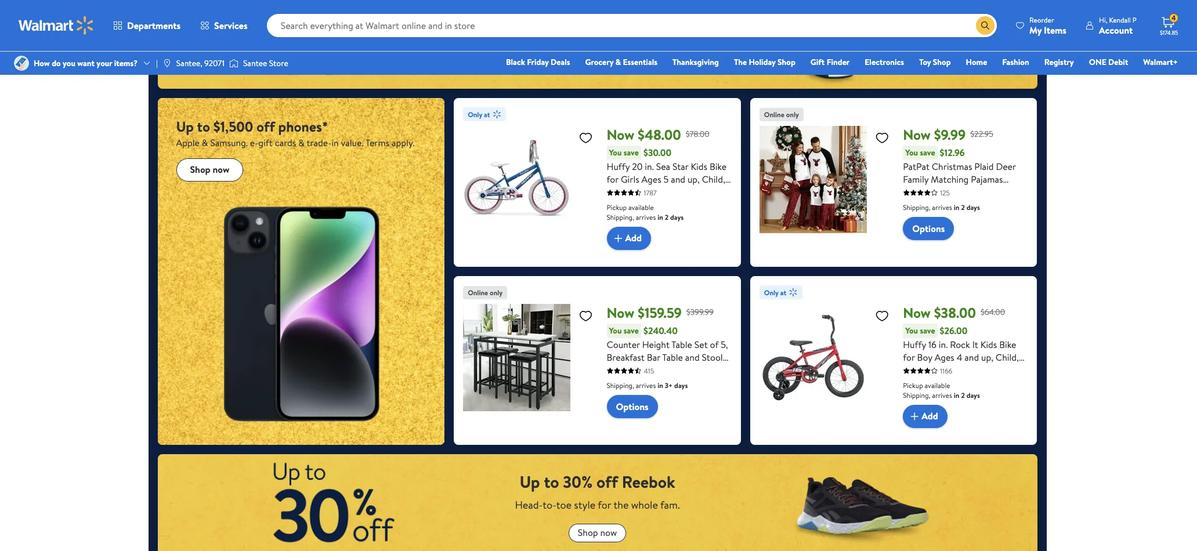 Task type: vqa. For each thing, say whether or not it's contained in the screenshot.
Multicolor, within Dixie To Go Disposable Paper Cups with Lids, 12 oz, Multicolor, 40 Count
no



Task type: describe. For each thing, give the bounding box(es) containing it.
-
[[712, 402, 716, 415]]

days inside now $48.00 group
[[671, 212, 684, 222]]

Walmart Site-Wide search field
[[267, 14, 998, 37]]

shop now button for appliances
[[569, 56, 627, 75]]

hi, kendall p account
[[1100, 15, 1137, 36]]

terms
[[366, 136, 390, 149]]

set,
[[607, 364, 623, 377]]

reorder my items
[[1030, 15, 1067, 36]]

add to cart image for now $48.00
[[612, 231, 626, 245]]

 image for santee store
[[229, 57, 239, 69]]

toe
[[557, 498, 572, 512]]

chef!
[[653, 30, 678, 44]]

$12.96
[[940, 146, 965, 159]]

add button for $48.00
[[607, 227, 652, 250]]

up to $1,500 off phones* apple & samsung. e-gift cards & trade-in value. terms apply.
[[176, 116, 415, 149]]

bike for now $48.00
[[710, 160, 727, 173]]

415
[[644, 366, 655, 376]]

add to favorites list, counter height table set of 5, breakfast bar table and stool set, minimalist dining table with backless stools, wood top pub table & chair set for kitchen apartment bistro - space saving image
[[579, 309, 593, 323]]

black friday deals
[[506, 56, 571, 68]]

pickup available shipping, arrives in 2 days for $48.00
[[607, 202, 684, 222]]

in. for $38.00
[[939, 338, 948, 351]]

walmart image
[[19, 16, 94, 35]]

the inside "up to 30% off reebok head-to-toe style for the whole fam."
[[614, 498, 629, 512]]

plaid
[[975, 160, 994, 173]]

thanksgiving
[[673, 56, 719, 68]]

you
[[63, 57, 75, 69]]

your
[[97, 57, 112, 69]]

to for up to $1,500 off phones*
[[197, 116, 210, 136]]

shipping, arrives in 2 days
[[904, 202, 981, 212]]

pickup for now $48.00
[[607, 202, 627, 212]]

style
[[574, 498, 596, 512]]

kids for now $48.00
[[691, 160, 708, 173]]

2 inside now $9.99 group
[[962, 202, 965, 212]]

bistro
[[686, 402, 710, 415]]

save for $9.99
[[921, 147, 936, 158]]

boy
[[918, 351, 933, 364]]

clear search field text image
[[963, 21, 972, 30]]

counter
[[607, 338, 640, 351]]

save for $48.00
[[624, 147, 639, 158]]

yes,
[[633, 30, 650, 44]]

4 inside 4 $174.85
[[1172, 13, 1177, 23]]

fashion
[[1003, 56, 1030, 68]]

breakfast
[[607, 351, 645, 364]]

add button for $38.00
[[904, 405, 948, 428]]

shop now for appliances
[[578, 59, 617, 72]]

add for $48.00
[[626, 232, 642, 245]]

options link for $159.59
[[607, 395, 658, 418]]

cards
[[275, 136, 296, 149]]

table down $240.40
[[672, 338, 693, 351]]

santee,
[[176, 57, 203, 69]]

$78.00
[[686, 128, 710, 140]]

huffy for now $38.00
[[904, 338, 927, 351]]

you for now $38.00
[[906, 325, 919, 337]]

red
[[904, 364, 919, 377]]

now $38.00 $64.00
[[904, 303, 1006, 323]]

now for now $159.59
[[607, 303, 635, 323]]

samsung.
[[210, 136, 248, 149]]

piece,unisex
[[904, 198, 954, 211]]

how do you want your items?
[[34, 57, 138, 69]]

one
[[1090, 56, 1107, 68]]

home
[[967, 56, 988, 68]]

|
[[156, 57, 158, 69]]

now for reebok
[[601, 527, 617, 540]]

in. for $48.00
[[645, 160, 654, 173]]

and inside "you save $240.40 counter height table set of 5, breakfast bar table and stool set, minimalist dining table with backless stools, wood top pub table & chair set for kitchen apartment bistro - space saving"
[[686, 351, 700, 364]]

trade-
[[307, 136, 332, 149]]

services button
[[191, 12, 258, 39]]

sets,flame
[[904, 186, 947, 198]]

bike for now $38.00
[[1000, 338, 1017, 351]]

off for phones*
[[257, 116, 275, 136]]

20
[[632, 160, 643, 173]]

add to favorites list, huffy 20 in. sea star kids bike for girls ages 5 and up, child, blue and pink image
[[579, 130, 593, 145]]

reorder
[[1030, 15, 1055, 25]]

e-
[[250, 136, 259, 149]]

now $38.00 group
[[760, 285, 1029, 436]]

5
[[664, 173, 669, 186]]

you save $30.00 huffy 20 in. sea star kids bike for girls ages 5 and up, child, blue and pink
[[607, 146, 727, 198]]

4 $174.85
[[1161, 13, 1179, 37]]

0 vertical spatial set
[[695, 338, 708, 351]]

stool
[[702, 351, 723, 364]]

in inside now $159.59 group
[[658, 381, 664, 391]]

deer
[[997, 160, 1017, 173]]

2 for now $38.00
[[962, 391, 965, 400]]

pickup available shipping, arrives in 2 days for $38.00
[[904, 381, 981, 400]]

shop for phones*
[[190, 163, 211, 176]]

$9.99
[[935, 125, 966, 144]]

only for now $159.59
[[490, 288, 503, 298]]

gift finder link
[[806, 56, 855, 69]]

in inside now $38.00 group
[[954, 391, 960, 400]]

the holiday shop
[[735, 56, 796, 68]]

up, for now $48.00
[[688, 173, 700, 186]]

arrives inside now $159.59 group
[[636, 381, 656, 391]]

toy shop
[[920, 56, 951, 68]]

you for now $48.00
[[609, 147, 622, 158]]

head-
[[515, 498, 543, 512]]

rock
[[951, 338, 971, 351]]

$48.00
[[638, 125, 682, 144]]

star
[[673, 160, 689, 173]]

with
[[607, 377, 624, 389]]

available for $38.00
[[925, 381, 951, 391]]

stools,
[[663, 377, 690, 389]]

up, for now $38.00
[[982, 351, 994, 364]]

want
[[77, 57, 95, 69]]

pickup for now $38.00
[[904, 381, 924, 391]]

essentials
[[623, 56, 658, 68]]

available for $48.00
[[629, 202, 654, 212]]

toy shop link
[[915, 56, 957, 69]]

& inside grocery & essentials link
[[616, 56, 621, 68]]

value.
[[341, 136, 364, 149]]

bar
[[647, 351, 661, 364]]

table left top
[[696, 364, 717, 377]]

shop for reebok
[[578, 527, 598, 540]]

apartment
[[640, 402, 684, 415]]

child, for now $38.00
[[996, 351, 1020, 364]]

at for now $38.00
[[781, 288, 787, 298]]

$399.99
[[687, 306, 714, 318]]

add to cart image for now $38.00
[[908, 410, 922, 424]]

search icon image
[[981, 21, 991, 30]]

shipping, inside now $48.00 group
[[607, 212, 635, 222]]

30% for reebok
[[563, 471, 593, 493]]

hi,
[[1100, 15, 1108, 25]]

$1,500
[[213, 116, 253, 136]]

finder
[[827, 56, 850, 68]]

departments button
[[103, 12, 191, 39]]

of
[[710, 338, 719, 351]]

off for reebok
[[597, 471, 618, 493]]

in inside up to $1,500 off phones* apple & samsung. e-gift cards & trade-in value. terms apply.
[[332, 136, 339, 149]]

online for now $159.59
[[468, 288, 488, 298]]

in inside now $9.99 group
[[954, 202, 960, 212]]

arrives inside now $38.00 group
[[933, 391, 953, 400]]

to-
[[543, 498, 557, 512]]

kendall
[[1110, 15, 1132, 25]]

black
[[506, 56, 525, 68]]

sea
[[657, 160, 671, 173]]

92071
[[204, 57, 225, 69]]

kids for now $38.00
[[981, 338, 998, 351]]

for inside you save $30.00 huffy 20 in. sea star kids bike for girls ages 5 and up, child, blue and pink
[[607, 173, 619, 186]]

santee, 92071
[[176, 57, 225, 69]]

girls
[[621, 173, 640, 186]]

walmart+
[[1144, 56, 1179, 68]]



Task type: locate. For each thing, give the bounding box(es) containing it.
home link
[[961, 56, 993, 69]]

days inside now $38.00 group
[[967, 391, 981, 400]]

0 horizontal spatial at
[[484, 110, 490, 119]]

pajamas
[[972, 173, 1004, 186]]

1 horizontal spatial 4
[[1172, 13, 1177, 23]]

at for now $48.00
[[484, 110, 490, 119]]

electronics link
[[860, 56, 910, 69]]

up
[[509, 3, 530, 25], [176, 116, 194, 136], [520, 471, 540, 493]]

4 left it
[[957, 351, 963, 364]]

days right 3+
[[675, 381, 688, 391]]

table right 'pub'
[[624, 389, 645, 402]]

services
[[214, 19, 248, 32]]

up, inside you save $26.00 huffy 16 in. rock it kids bike for boy ages 4 and up, child, red
[[982, 351, 994, 364]]

child, right it
[[996, 351, 1020, 364]]

online only inside now $9.99 group
[[765, 110, 800, 119]]

1 vertical spatial shop now
[[190, 163, 230, 176]]

ages for $48.00
[[642, 173, 662, 186]]

the left whole
[[614, 498, 629, 512]]

only
[[787, 110, 800, 119], [490, 288, 503, 298]]

2 inside now $48.00 group
[[665, 212, 669, 222]]

the
[[735, 56, 747, 68]]

save inside you save $30.00 huffy 20 in. sea star kids bike for girls ages 5 and up, child, blue and pink
[[624, 147, 639, 158]]

0 vertical spatial now
[[601, 59, 617, 72]]

0 vertical spatial huffy
[[607, 160, 630, 173]]

1 vertical spatial ages
[[935, 351, 955, 364]]

for inside you save $26.00 huffy 16 in. rock it kids bike for boy ages 4 and up, child, red
[[904, 351, 916, 364]]

$159.59
[[638, 303, 682, 323]]

available inside now $48.00 group
[[629, 202, 654, 212]]

shop now button for reebok
[[569, 524, 627, 543]]

items
[[1045, 24, 1067, 36]]

0 vertical spatial in.
[[645, 160, 654, 173]]

online inside now $159.59 group
[[468, 288, 488, 298]]

for inside "you save $240.40 counter height table set of 5, breakfast bar table and stool set, minimalist dining table with backless stools, wood top pub table & chair set for kitchen apartment bistro - space saving"
[[695, 389, 707, 402]]

now down "up to 30% off reebok head-to-toe style for the whole fam."
[[601, 527, 617, 540]]

0 horizontal spatial in.
[[645, 160, 654, 173]]

up left samsung.
[[176, 116, 194, 136]]

0 vertical spatial off
[[586, 3, 608, 25]]

shipping, inside now $159.59 group
[[607, 381, 635, 391]]

now $48.00 group
[[463, 107, 732, 258]]

1 vertical spatial pickup
[[904, 381, 924, 391]]

walmart+ link
[[1139, 56, 1184, 69]]

now $9.99 $22.95
[[904, 125, 994, 144]]

1 vertical spatial add button
[[904, 405, 948, 428]]

1 vertical spatial off
[[257, 116, 275, 136]]

saving
[[633, 415, 659, 428]]

chair
[[656, 389, 677, 402]]

shipping, inside now $38.00 group
[[904, 391, 931, 400]]

in down resistant,2-
[[954, 202, 960, 212]]

and inside you save $26.00 huffy 16 in. rock it kids bike for boy ages 4 and up, child, red
[[965, 351, 980, 364]]

shop right deals
[[578, 59, 598, 72]]

now down samsung.
[[213, 163, 230, 176]]

0 vertical spatial kids
[[691, 160, 708, 173]]

shop for appliances
[[578, 59, 598, 72]]

 image for how do you want your items?
[[14, 56, 29, 71]]

0 horizontal spatial  image
[[14, 56, 29, 71]]

only at inside now $38.00 group
[[765, 288, 787, 298]]

0 vertical spatial to
[[534, 3, 549, 25]]

& inside "you save $240.40 counter height table set of 5, breakfast bar table and stool set, minimalist dining table with backless stools, wood top pub table & chair set for kitchen apartment bistro - space saving"
[[647, 389, 654, 402]]

1 vertical spatial child,
[[996, 351, 1020, 364]]

& right cards
[[299, 136, 305, 149]]

in left value.
[[332, 136, 339, 149]]

now up the counter
[[607, 303, 635, 323]]

now down the kitchen?
[[601, 59, 617, 72]]

for
[[559, 30, 572, 44], [607, 173, 619, 186], [904, 351, 916, 364], [695, 389, 707, 402], [598, 498, 612, 512]]

in left 3+
[[658, 381, 664, 391]]

30% up the presents
[[553, 3, 583, 25]]

for inside "up to 30% off reebok head-to-toe style for the whole fam."
[[598, 498, 612, 512]]

shop now for phones*
[[190, 163, 230, 176]]

off inside "up to 30% off reebok head-to-toe style for the whole fam."
[[597, 471, 618, 493]]

$26.00
[[940, 325, 968, 337]]

dining
[[668, 364, 694, 377]]

 image
[[14, 56, 29, 71], [229, 57, 239, 69]]

set right chair
[[679, 389, 693, 402]]

1 vertical spatial at
[[781, 288, 787, 298]]

pink
[[644, 186, 661, 198]]

shipping, down sets,flame
[[904, 202, 931, 212]]

1 horizontal spatial add to cart image
[[908, 410, 922, 424]]

$38.00
[[935, 303, 977, 323]]

bike right star
[[710, 160, 727, 173]]

days
[[967, 202, 981, 212], [671, 212, 684, 222], [675, 381, 688, 391], [967, 391, 981, 400]]

options for $159.59
[[616, 400, 649, 413]]

phones*
[[278, 116, 328, 136]]

& right apple
[[202, 136, 208, 149]]

to inside up to 30% off appliances presents for the kitchen? yes, chef!
[[534, 3, 549, 25]]

blue
[[607, 186, 625, 198]]

up for up to 30% off reebok
[[520, 471, 540, 493]]

1 vertical spatial available
[[925, 381, 951, 391]]

up up the presents
[[509, 3, 530, 25]]

0 horizontal spatial pickup
[[607, 202, 627, 212]]

add to cart image inside now $38.00 group
[[908, 410, 922, 424]]

now inside now $38.00 group
[[904, 303, 931, 323]]

add to favorites list, patpat christmas plaid deer family matching pajamas sets,flame resistant,2-piece,unisex image
[[876, 130, 890, 145]]

only inside now $48.00 group
[[468, 110, 483, 119]]

child, inside you save $30.00 huffy 20 in. sea star kids bike for girls ages 5 and up, child, blue and pink
[[702, 173, 726, 186]]

you for now $9.99
[[906, 147, 919, 158]]

0 horizontal spatial huffy
[[607, 160, 630, 173]]

1 horizontal spatial pickup available shipping, arrives in 2 days
[[904, 381, 981, 400]]

0 vertical spatial add to cart image
[[612, 231, 626, 245]]

electronics
[[865, 56, 905, 68]]

1 horizontal spatial kids
[[981, 338, 998, 351]]

add button inside now $48.00 group
[[607, 227, 652, 250]]

at inside now $48.00 group
[[484, 110, 490, 119]]

days inside now $9.99 group
[[967, 202, 981, 212]]

shop now button down the kitchen?
[[569, 56, 627, 75]]

0 vertical spatial bike
[[710, 160, 727, 173]]

child, right star
[[702, 173, 726, 186]]

& left chair
[[647, 389, 654, 402]]

0 horizontal spatial ages
[[642, 173, 662, 186]]

1 horizontal spatial child,
[[996, 351, 1020, 364]]

in down you save $26.00 huffy 16 in. rock it kids bike for boy ages 4 and up, child, red
[[954, 391, 960, 400]]

0 horizontal spatial child,
[[702, 173, 726, 186]]

up, right "5"
[[688, 173, 700, 186]]

child,
[[702, 173, 726, 186], [996, 351, 1020, 364]]

and right "5"
[[671, 173, 686, 186]]

5,
[[721, 338, 728, 351]]

1 vertical spatial options link
[[607, 395, 658, 418]]

Search search field
[[267, 14, 998, 37]]

online for now $9.99
[[765, 110, 785, 119]]

the
[[575, 30, 590, 44], [614, 498, 629, 512]]

30% for appliances
[[553, 3, 583, 25]]

online only for now $9.99
[[765, 110, 800, 119]]

now right add to favorites list, huffy 16 in. rock it kids bike for boy ages 4 and up, child, red icon
[[904, 303, 931, 323]]

off right $1,500
[[257, 116, 275, 136]]

now
[[601, 59, 617, 72], [213, 163, 230, 176], [601, 527, 617, 540]]

4 inside you save $26.00 huffy 16 in. rock it kids bike for boy ages 4 and up, child, red
[[957, 351, 963, 364]]

1 vertical spatial up,
[[982, 351, 994, 364]]

my
[[1030, 24, 1042, 36]]

you
[[609, 147, 622, 158], [906, 147, 919, 158], [609, 325, 622, 337], [906, 325, 919, 337]]

1 vertical spatial huffy
[[904, 338, 927, 351]]

0 vertical spatial options
[[913, 222, 945, 235]]

1 vertical spatial only at
[[765, 288, 787, 298]]

only for now $9.99
[[787, 110, 800, 119]]

options link inside now $159.59 group
[[607, 395, 658, 418]]

online only for now $159.59
[[468, 288, 503, 298]]

0 horizontal spatial online
[[468, 288, 488, 298]]

1 vertical spatial pickup available shipping, arrives in 2 days
[[904, 381, 981, 400]]

you inside you save $30.00 huffy 20 in. sea star kids bike for girls ages 5 and up, child, blue and pink
[[609, 147, 622, 158]]

1 horizontal spatial pickup
[[904, 381, 924, 391]]

up inside up to 30% off appliances presents for the kitchen? yes, chef!
[[509, 3, 530, 25]]

whole
[[632, 498, 658, 512]]

shop now button down samsung.
[[176, 158, 243, 182]]

$30.00
[[644, 146, 672, 159]]

1 horizontal spatial add
[[922, 410, 939, 423]]

add button down 'red'
[[904, 405, 948, 428]]

and
[[671, 173, 686, 186], [627, 186, 641, 198], [686, 351, 700, 364], [965, 351, 980, 364]]

0 vertical spatial pickup available shipping, arrives in 2 days
[[607, 202, 684, 222]]

in. inside you save $30.00 huffy 20 in. sea star kids bike for girls ages 5 and up, child, blue and pink
[[645, 160, 654, 173]]

kids right it
[[981, 338, 998, 351]]

shop down apple
[[190, 163, 211, 176]]

now for appliances
[[601, 59, 617, 72]]

0 horizontal spatial up,
[[688, 173, 700, 186]]

add inside now $38.00 group
[[922, 410, 939, 423]]

0 vertical spatial 4
[[1172, 13, 1177, 23]]

0 vertical spatial only
[[787, 110, 800, 119]]

shop now button
[[569, 56, 627, 75], [176, 158, 243, 182], [569, 524, 627, 543]]

only at for now $38.00
[[765, 288, 787, 298]]

and left the stool
[[686, 351, 700, 364]]

to for up to 30% off appliances
[[534, 3, 549, 25]]

1 horizontal spatial at
[[781, 288, 787, 298]]

1 vertical spatial the
[[614, 498, 629, 512]]

one debit
[[1090, 56, 1129, 68]]

30% inside "up to 30% off reebok head-to-toe style for the whole fam."
[[563, 471, 593, 493]]

ages up 1166
[[935, 351, 955, 364]]

0 vertical spatial pickup
[[607, 202, 627, 212]]

apply.
[[392, 136, 415, 149]]

patpat
[[904, 160, 930, 173]]

now $9.99 group
[[760, 107, 1029, 258]]

off inside up to $1,500 off phones* apple & samsung. e-gift cards & trade-in value. terms apply.
[[257, 116, 275, 136]]

huffy
[[607, 160, 630, 173], [904, 338, 927, 351]]

0 horizontal spatial bike
[[710, 160, 727, 173]]

0 vertical spatial child,
[[702, 173, 726, 186]]

add to cart image
[[612, 231, 626, 245], [908, 410, 922, 424]]

do
[[52, 57, 61, 69]]

days down you save $26.00 huffy 16 in. rock it kids bike for boy ages 4 and up, child, red
[[967, 391, 981, 400]]

only at inside now $48.00 group
[[468, 110, 490, 119]]

0 vertical spatial up,
[[688, 173, 700, 186]]

ages inside you save $26.00 huffy 16 in. rock it kids bike for boy ages 4 and up, child, red
[[935, 351, 955, 364]]

1 vertical spatial set
[[679, 389, 693, 402]]

huffy for now $48.00
[[607, 160, 630, 173]]

30% up style
[[563, 471, 593, 493]]

0 vertical spatial online only
[[765, 110, 800, 119]]

shop down style
[[578, 527, 598, 540]]

1 horizontal spatial huffy
[[904, 338, 927, 351]]

you save $240.40 counter height table set of 5, breakfast bar table and stool set, minimalist dining table with backless stools, wood top pub table & chair set for kitchen apartment bistro - space saving
[[607, 325, 732, 428]]

now $159.59 $399.99
[[607, 303, 714, 323]]

shop now button down style
[[569, 524, 627, 543]]

only
[[468, 110, 483, 119], [765, 288, 779, 298]]

1 horizontal spatial in.
[[939, 338, 948, 351]]

you inside you save $26.00 huffy 16 in. rock it kids bike for boy ages 4 and up, child, red
[[906, 325, 919, 337]]

16
[[929, 338, 937, 351]]

30% inside up to 30% off appliances presents for the kitchen? yes, chef!
[[553, 3, 583, 25]]

shipping,
[[904, 202, 931, 212], [607, 212, 635, 222], [607, 381, 635, 391], [904, 391, 931, 400]]

only inside now $159.59 group
[[490, 288, 503, 298]]

1 horizontal spatial available
[[925, 381, 951, 391]]

arrives inside now $9.99 group
[[933, 202, 953, 212]]

available inside now $38.00 group
[[925, 381, 951, 391]]

0 vertical spatial 30%
[[553, 3, 583, 25]]

0 horizontal spatial options
[[616, 400, 649, 413]]

1 vertical spatial now
[[213, 163, 230, 176]]

1 vertical spatial bike
[[1000, 338, 1017, 351]]

shipping, inside now $9.99 group
[[904, 202, 931, 212]]

to up to-
[[544, 471, 560, 493]]

1 horizontal spatial options link
[[904, 217, 955, 240]]

add button inside now $38.00 group
[[904, 405, 948, 428]]

shop now down samsung.
[[190, 163, 230, 176]]

for left girls
[[607, 173, 619, 186]]

to left $1,500
[[197, 116, 210, 136]]

save inside "you save $12.96 patpat christmas plaid deer family matching pajamas sets,flame resistant,2- piece,unisex"
[[921, 147, 936, 158]]

in down pink
[[658, 212, 664, 222]]

shipping, down "blue"
[[607, 212, 635, 222]]

to
[[534, 3, 549, 25], [197, 116, 210, 136], [544, 471, 560, 493]]

shipping, down 'red'
[[904, 391, 931, 400]]

huffy inside you save $26.00 huffy 16 in. rock it kids bike for boy ages 4 and up, child, red
[[904, 338, 927, 351]]

1 vertical spatial kids
[[981, 338, 998, 351]]

in inside now $48.00 group
[[658, 212, 664, 222]]

for inside up to 30% off appliances presents for the kitchen? yes, chef!
[[559, 30, 572, 44]]

height
[[643, 338, 670, 351]]

you inside "you save $12.96 patpat christmas plaid deer family matching pajamas sets,flame resistant,2- piece,unisex"
[[906, 147, 919, 158]]

4 up $174.85 at right
[[1172, 13, 1177, 23]]

1 vertical spatial 4
[[957, 351, 963, 364]]

now for now $38.00
[[904, 303, 931, 323]]

1 horizontal spatial ages
[[935, 351, 955, 364]]

options link down piece,unisex
[[904, 217, 955, 240]]

only inside now $38.00 group
[[765, 288, 779, 298]]

save up the counter
[[624, 325, 639, 337]]

now inside now $48.00 group
[[607, 125, 635, 144]]

to inside up to $1,500 off phones* apple & samsung. e-gift cards & trade-in value. terms apply.
[[197, 116, 210, 136]]

pickup inside now $38.00 group
[[904, 381, 924, 391]]

huffy inside you save $30.00 huffy 20 in. sea star kids bike for girls ages 5 and up, child, blue and pink
[[607, 160, 630, 173]]

online only
[[765, 110, 800, 119], [468, 288, 503, 298]]

0 horizontal spatial 4
[[957, 351, 963, 364]]

1 vertical spatial add
[[922, 410, 939, 423]]

shop now down the kitchen?
[[578, 59, 617, 72]]

pickup down "blue"
[[607, 202, 627, 212]]

save inside you save $26.00 huffy 16 in. rock it kids bike for boy ages 4 and up, child, red
[[921, 325, 936, 337]]

arrives down 1787
[[636, 212, 656, 222]]

1 vertical spatial shop now button
[[176, 158, 243, 182]]

pickup inside now $48.00 group
[[607, 202, 627, 212]]

0 horizontal spatial add button
[[607, 227, 652, 250]]

save up 20
[[624, 147, 639, 158]]

bike
[[710, 160, 727, 173], [1000, 338, 1017, 351]]

1 horizontal spatial add button
[[904, 405, 948, 428]]

up inside up to $1,500 off phones* apple & samsung. e-gift cards & trade-in value. terms apply.
[[176, 116, 194, 136]]

you for now $159.59
[[609, 325, 622, 337]]

2 for now $48.00
[[665, 212, 669, 222]]

0 horizontal spatial available
[[629, 202, 654, 212]]

you up girls
[[609, 147, 622, 158]]

arrives
[[933, 202, 953, 212], [636, 212, 656, 222], [636, 381, 656, 391], [933, 391, 953, 400]]

2 vertical spatial shop now button
[[569, 524, 627, 543]]

wood
[[692, 377, 715, 389]]

0 horizontal spatial only at
[[468, 110, 490, 119]]

125
[[941, 188, 951, 198]]

up for up to $1,500 off phones*
[[176, 116, 194, 136]]

2 inside now $38.00 group
[[962, 391, 965, 400]]

pickup available shipping, arrives in 2 days down 1787
[[607, 202, 684, 222]]

santee store
[[243, 57, 288, 69]]

now right add to favorites list, huffy 20 in. sea star kids bike for girls ages 5 and up, child, blue and pink icon
[[607, 125, 635, 144]]

up up 'head-'
[[520, 471, 540, 493]]

arrives inside now $48.00 group
[[636, 212, 656, 222]]

how
[[34, 57, 50, 69]]

options for $9.99
[[913, 222, 945, 235]]

1 horizontal spatial options
[[913, 222, 945, 235]]

deals
[[551, 56, 571, 68]]

0 vertical spatial at
[[484, 110, 490, 119]]

kids inside you save $30.00 huffy 20 in. sea star kids bike for girls ages 5 and up, child, blue and pink
[[691, 160, 708, 173]]

kitchen?
[[592, 30, 630, 44]]

2 vertical spatial shop now
[[578, 527, 617, 540]]

pickup available shipping, arrives in 2 days inside now $38.00 group
[[904, 381, 981, 400]]

options up saving
[[616, 400, 649, 413]]

0 vertical spatial only at
[[468, 110, 490, 119]]

0 horizontal spatial add to cart image
[[612, 231, 626, 245]]

only inside now $9.99 group
[[787, 110, 800, 119]]

now for phones*
[[213, 163, 230, 176]]

set left of
[[695, 338, 708, 351]]

add for $38.00
[[922, 410, 939, 423]]

1 horizontal spatial only at
[[765, 288, 787, 298]]

arrives down 415
[[636, 381, 656, 391]]

2 down resistant,2-
[[962, 202, 965, 212]]

pickup
[[607, 202, 627, 212], [904, 381, 924, 391]]

you save $12.96 patpat christmas plaid deer family matching pajamas sets,flame resistant,2- piece,unisex
[[904, 146, 1017, 211]]

off for appliances
[[586, 3, 608, 25]]

options link for $9.99
[[904, 217, 955, 240]]

now inside now $9.99 group
[[904, 125, 931, 144]]

0 horizontal spatial kids
[[691, 160, 708, 173]]

kids inside you save $26.00 huffy 16 in. rock it kids bike for boy ages 4 and up, child, red
[[981, 338, 998, 351]]

only for now $38.00
[[765, 288, 779, 298]]

up, inside you save $30.00 huffy 20 in. sea star kids bike for girls ages 5 and up, child, blue and pink
[[688, 173, 700, 186]]

available down 1787
[[629, 202, 654, 212]]

&
[[616, 56, 621, 68], [202, 136, 208, 149], [299, 136, 305, 149], [647, 389, 654, 402]]

gift
[[811, 56, 825, 68]]

the holiday shop link
[[729, 56, 801, 69]]

minimalist
[[625, 364, 666, 377]]

 image right 92071
[[229, 57, 239, 69]]

up for up to 30% off appliances
[[509, 3, 530, 25]]

debit
[[1109, 56, 1129, 68]]

add to cart image down "blue"
[[612, 231, 626, 245]]

pickup available shipping, arrives in 2 days down 1166
[[904, 381, 981, 400]]

shop now for reebok
[[578, 527, 617, 540]]

1 vertical spatial 30%
[[563, 471, 593, 493]]

ages
[[642, 173, 662, 186], [935, 351, 955, 364]]

2 down "5"
[[665, 212, 669, 222]]

grocery & essentials link
[[580, 56, 663, 69]]

arrives down 1166
[[933, 391, 953, 400]]

fam.
[[661, 498, 680, 512]]

and left 1787
[[627, 186, 641, 198]]

the inside up to 30% off appliances presents for the kitchen? yes, chef!
[[575, 30, 590, 44]]

0 horizontal spatial the
[[575, 30, 590, 44]]

off left reebok
[[597, 471, 618, 493]]

now inside now $159.59 group
[[607, 303, 635, 323]]

ages for $38.00
[[935, 351, 955, 364]]

online inside now $9.99 group
[[765, 110, 785, 119]]

kids right star
[[691, 160, 708, 173]]

ages inside you save $30.00 huffy 20 in. sea star kids bike for girls ages 5 and up, child, blue and pink
[[642, 173, 662, 186]]

0 vertical spatial online
[[765, 110, 785, 119]]

1 vertical spatial online only
[[468, 288, 503, 298]]

options inside now $9.99 group
[[913, 222, 945, 235]]

options link inside now $9.99 group
[[904, 217, 955, 240]]

1 vertical spatial options
[[616, 400, 649, 413]]

1 vertical spatial in.
[[939, 338, 948, 351]]

pickup available shipping, arrives in 2 days
[[607, 202, 684, 222], [904, 381, 981, 400]]

0 vertical spatial ages
[[642, 173, 662, 186]]

add to cart image down 'red'
[[908, 410, 922, 424]]

save inside "you save $240.40 counter height table set of 5, breakfast bar table and stool set, minimalist dining table with backless stools, wood top pub table & chair set for kitchen apartment bistro - space saving"
[[624, 325, 639, 337]]

0 horizontal spatial set
[[679, 389, 693, 402]]

bike inside you save $30.00 huffy 20 in. sea star kids bike for girls ages 5 and up, child, blue and pink
[[710, 160, 727, 173]]

1 vertical spatial online
[[468, 288, 488, 298]]

grocery
[[586, 56, 614, 68]]

0 horizontal spatial options link
[[607, 395, 658, 418]]

1 vertical spatial add to cart image
[[908, 410, 922, 424]]

shop right toy
[[934, 56, 951, 68]]

2
[[962, 202, 965, 212], [665, 212, 669, 222], [962, 391, 965, 400]]

resistant,2-
[[949, 186, 997, 198]]

options inside now $159.59 group
[[616, 400, 649, 413]]

options link down "shipping, arrives in 3+ days"
[[607, 395, 658, 418]]

0 horizontal spatial only
[[490, 288, 503, 298]]

pub
[[607, 389, 622, 402]]

online only inside now $159.59 group
[[468, 288, 503, 298]]

 image
[[162, 59, 172, 68]]

bike right it
[[1000, 338, 1017, 351]]

add to cart image inside now $48.00 group
[[612, 231, 626, 245]]

1 vertical spatial to
[[197, 116, 210, 136]]

shop now button for phones*
[[176, 158, 243, 182]]

0 horizontal spatial pickup available shipping, arrives in 2 days
[[607, 202, 684, 222]]

0 horizontal spatial add
[[626, 232, 642, 245]]

save for $159.59
[[624, 325, 639, 337]]

0 vertical spatial up
[[509, 3, 530, 25]]

2 vertical spatial up
[[520, 471, 540, 493]]

account
[[1100, 24, 1134, 36]]

it
[[973, 338, 979, 351]]

save up patpat
[[921, 147, 936, 158]]

0 vertical spatial available
[[629, 202, 654, 212]]

 image left how
[[14, 56, 29, 71]]

save up 16
[[921, 325, 936, 337]]

bike inside you save $26.00 huffy 16 in. rock it kids bike for boy ages 4 and up, child, red
[[1000, 338, 1017, 351]]

for left -
[[695, 389, 707, 402]]

add inside now $48.00 group
[[626, 232, 642, 245]]

$22.95
[[971, 128, 994, 140]]

huffy left 20
[[607, 160, 630, 173]]

child, for now $48.00
[[702, 173, 726, 186]]

table right bar
[[663, 351, 683, 364]]

to up the presents
[[534, 3, 549, 25]]

and down $26.00
[[965, 351, 980, 364]]

for left boy
[[904, 351, 916, 364]]

gift finder
[[811, 56, 850, 68]]

now for now $9.99
[[904, 125, 931, 144]]

now $159.59 group
[[463, 285, 732, 436]]

in. right 16
[[939, 338, 948, 351]]

days inside now $159.59 group
[[675, 381, 688, 391]]

to inside "up to 30% off reebok head-to-toe style for the whole fam."
[[544, 471, 560, 493]]

you up patpat
[[906, 147, 919, 158]]

0 horizontal spatial only
[[468, 110, 483, 119]]

the left the kitchen?
[[575, 30, 590, 44]]

available down 1166
[[925, 381, 951, 391]]

now for now $48.00
[[607, 125, 635, 144]]

you up the counter
[[609, 325, 622, 337]]

at inside now $38.00 group
[[781, 288, 787, 298]]

off inside up to 30% off appliances presents for the kitchen? yes, chef!
[[586, 3, 608, 25]]

ages up 1787
[[642, 173, 662, 186]]

toy
[[920, 56, 932, 68]]

0 horizontal spatial online only
[[468, 288, 503, 298]]

child, inside you save $26.00 huffy 16 in. rock it kids bike for boy ages 4 and up, child, red
[[996, 351, 1020, 364]]

only for now $48.00
[[468, 110, 483, 119]]

arrives down the "125" at top
[[933, 202, 953, 212]]

up, right it
[[982, 351, 994, 364]]

0 vertical spatial the
[[575, 30, 590, 44]]

christmas
[[932, 160, 973, 173]]

days down resistant,2-
[[967, 202, 981, 212]]

to for up to 30% off reebok
[[544, 471, 560, 493]]

fashion link
[[998, 56, 1035, 69]]

only at for now $48.00
[[468, 110, 490, 119]]

1 horizontal spatial only
[[765, 288, 779, 298]]

save for $38.00
[[921, 325, 936, 337]]

you up boy
[[906, 325, 919, 337]]

up inside "up to 30% off reebok head-to-toe style for the whole fam."
[[520, 471, 540, 493]]

shop right the 'holiday'
[[778, 56, 796, 68]]

add to favorites list, huffy 16 in. rock it kids bike for boy ages 4 and up, child, red image
[[876, 309, 890, 323]]

now up patpat
[[904, 125, 931, 144]]

in. inside you save $26.00 huffy 16 in. rock it kids bike for boy ages 4 and up, child, red
[[939, 338, 948, 351]]

shop now down style
[[578, 527, 617, 540]]

you inside "you save $240.40 counter height table set of 5, breakfast bar table and stool set, minimalist dining table with backless stools, wood top pub table & chair set for kitchen apartment bistro - space saving"
[[609, 325, 622, 337]]

pickup available shipping, arrives in 2 days inside now $48.00 group
[[607, 202, 684, 222]]

2 down you save $26.00 huffy 16 in. rock it kids bike for boy ages 4 and up, child, red
[[962, 391, 965, 400]]

for right style
[[598, 498, 612, 512]]

& right grocery at the top
[[616, 56, 621, 68]]

0 vertical spatial options link
[[904, 217, 955, 240]]

at
[[484, 110, 490, 119], [781, 288, 787, 298]]

1 vertical spatial up
[[176, 116, 194, 136]]



